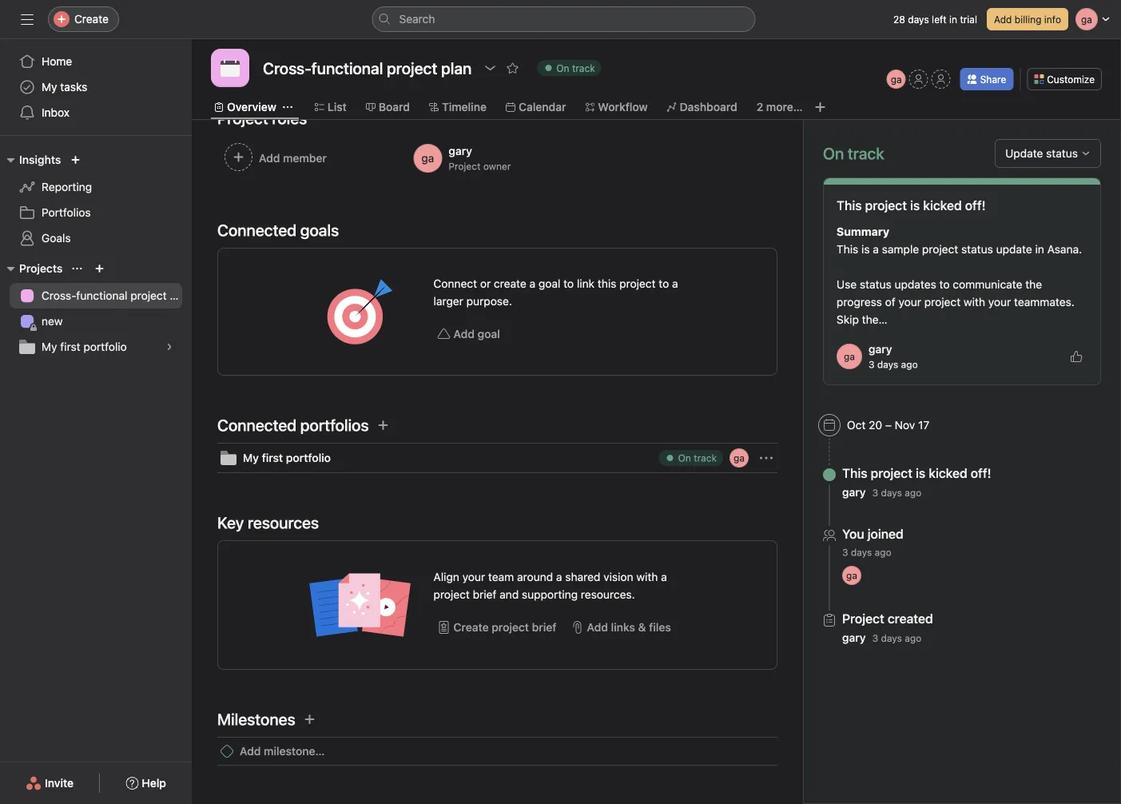 Task type: locate. For each thing, give the bounding box(es) containing it.
with down communicate
[[964, 295, 986, 309]]

gary inside gary 3 days ago
[[869, 343, 893, 356]]

gary inside the gary project owner
[[449, 144, 473, 158]]

gary link
[[869, 343, 893, 356], [843, 486, 867, 499], [843, 631, 867, 645]]

1 vertical spatial in
[[1036, 243, 1045, 256]]

days down you
[[852, 547, 873, 558]]

0 horizontal spatial in
[[950, 14, 958, 25]]

gary down project created
[[843, 631, 867, 645]]

project down align
[[434, 588, 470, 601]]

overview
[[227, 100, 277, 114]]

1 vertical spatial my
[[42, 340, 57, 353]]

with right the vision
[[637, 571, 658, 584]]

track left actions image
[[694, 453, 717, 464]]

days right 28
[[909, 14, 930, 25]]

2 vertical spatial this
[[843, 466, 868, 481]]

a right this
[[673, 277, 679, 290]]

0 horizontal spatial brief
[[473, 588, 497, 601]]

connect
[[434, 277, 478, 290]]

1 horizontal spatial in
[[1036, 243, 1045, 256]]

1 vertical spatial track
[[694, 453, 717, 464]]

1 horizontal spatial goal
[[539, 277, 561, 290]]

tasks
[[60, 80, 87, 94]]

resources.
[[581, 588, 636, 601]]

0 vertical spatial goal
[[539, 277, 561, 290]]

my down connected portfolios
[[243, 451, 259, 465]]

0 horizontal spatial status
[[860, 278, 892, 291]]

0 horizontal spatial your
[[463, 571, 486, 584]]

gary inside this project is kicked off! gary 3 days ago
[[843, 486, 867, 499]]

ago down the this project is kicked off! button
[[905, 487, 922, 499]]

2 horizontal spatial status
[[1047, 147, 1079, 160]]

days down project created
[[882, 633, 903, 644]]

ga down you joined 3 days ago
[[847, 570, 858, 581]]

brief down "supporting"
[[532, 621, 557, 634]]

3 down you
[[843, 547, 849, 558]]

2 vertical spatial status
[[860, 278, 892, 291]]

days inside 'project created gary 3 days ago'
[[882, 633, 903, 644]]

0 vertical spatial is
[[911, 198, 921, 213]]

0 vertical spatial portfolio
[[84, 340, 127, 353]]

portfolio down new link
[[84, 340, 127, 353]]

add left billing at top right
[[995, 14, 1013, 25]]

my first portfolio
[[42, 340, 127, 353], [243, 451, 331, 465]]

project down and
[[492, 621, 529, 634]]

project right sample
[[923, 243, 959, 256]]

larger
[[434, 295, 464, 308]]

to
[[564, 277, 574, 290], [659, 277, 670, 290], [940, 278, 950, 291]]

brief down team
[[473, 588, 497, 601]]

0 vertical spatial on
[[557, 62, 570, 74]]

or
[[481, 277, 491, 290]]

goals link
[[10, 226, 182, 251]]

reporting link
[[10, 174, 182, 200]]

with
[[964, 295, 986, 309], [637, 571, 658, 584]]

calendar link
[[506, 98, 567, 116]]

kicked
[[929, 466, 968, 481]]

overview link
[[214, 98, 277, 116]]

to right this
[[659, 277, 670, 290]]

connected portfolios
[[218, 416, 369, 435]]

ago inside 'project created gary 3 days ago'
[[905, 633, 922, 644]]

0 horizontal spatial goal
[[478, 327, 500, 341]]

add for add milestone…
[[240, 745, 261, 758]]

dashboard
[[680, 100, 738, 114]]

goal left link
[[539, 277, 561, 290]]

1 horizontal spatial status
[[962, 243, 994, 256]]

2 horizontal spatial to
[[940, 278, 950, 291]]

projects element
[[0, 254, 192, 363]]

gary up project
[[449, 144, 473, 158]]

status for update status
[[1047, 147, 1079, 160]]

this down summary
[[837, 243, 859, 256]]

brief inside align your team around a shared vision with a project brief and supporting resources.
[[473, 588, 497, 601]]

ago inside you joined 3 days ago
[[875, 547, 892, 558]]

ago up nov
[[902, 359, 919, 370]]

None text field
[[259, 54, 476, 82]]

add left links
[[587, 621, 609, 634]]

ga button down 28
[[887, 70, 907, 89]]

to left link
[[564, 277, 574, 290]]

status up communicate
[[962, 243, 994, 256]]

status for use status updates to communicate the progress of your project with your teammates. skip the…
[[860, 278, 892, 291]]

my first portfolio down new link
[[42, 340, 127, 353]]

portfolio down connected portfolios
[[286, 451, 331, 465]]

my for my first portfolio "link"
[[42, 340, 57, 353]]

billing
[[1015, 14, 1042, 25]]

my left tasks
[[42, 80, 57, 94]]

first down connected portfolios
[[262, 451, 283, 465]]

1 vertical spatial ga button
[[730, 449, 749, 468]]

ga down 28
[[891, 74, 903, 85]]

days down the the…
[[878, 359, 899, 370]]

gary link inside latest status update element
[[869, 343, 893, 356]]

0 horizontal spatial with
[[637, 571, 658, 584]]

my first portfolio down connected portfolios
[[243, 451, 331, 465]]

shared
[[566, 571, 601, 584]]

add to starred image
[[506, 62, 519, 74]]

0 vertical spatial gary link
[[869, 343, 893, 356]]

add tab image
[[815, 101, 827, 114]]

this
[[598, 277, 617, 290]]

functional
[[76, 289, 128, 302]]

goal inside connect or create a goal to link this project to a larger purpose.
[[539, 277, 561, 290]]

0 vertical spatial first
[[60, 340, 80, 353]]

days inside gary 3 days ago
[[878, 359, 899, 370]]

this project is kicked off!
[[837, 198, 986, 213]]

gary link down the the…
[[869, 343, 893, 356]]

key resources
[[218, 513, 319, 532]]

create up home link
[[74, 12, 109, 26]]

to right updates
[[940, 278, 950, 291]]

insights element
[[0, 146, 192, 254]]

ago down project created
[[905, 633, 922, 644]]

1 vertical spatial brief
[[532, 621, 557, 634]]

1 horizontal spatial on track
[[679, 453, 717, 464]]

left
[[933, 14, 947, 25]]

first
[[60, 340, 80, 353], [262, 451, 283, 465]]

2 vertical spatial is
[[917, 466, 926, 481]]

first inside "link"
[[60, 340, 80, 353]]

status up of
[[860, 278, 892, 291]]

track
[[573, 62, 596, 74], [694, 453, 717, 464]]

3 inside this project is kicked off! gary 3 days ago
[[873, 487, 879, 499]]

share
[[981, 74, 1007, 85]]

home
[[42, 55, 72, 68]]

asana.
[[1048, 243, 1083, 256]]

vision
[[604, 571, 634, 584]]

add billing info button
[[988, 8, 1069, 30]]

in left "asana."
[[1036, 243, 1045, 256]]

project up summary
[[866, 198, 908, 213]]

project down –
[[871, 466, 913, 481]]

my first portfolio inside "link"
[[42, 340, 127, 353]]

0 vertical spatial with
[[964, 295, 986, 309]]

status inside use status updates to communicate the progress of your project with your teammates. skip the…
[[860, 278, 892, 291]]

workflow
[[599, 100, 648, 114]]

gary inside 'project created gary 3 days ago'
[[843, 631, 867, 645]]

is left kicked off!
[[911, 198, 921, 213]]

add member button
[[218, 136, 400, 181]]

0 horizontal spatial on track
[[557, 62, 596, 74]]

ago inside this project is kicked off! gary 3 days ago
[[905, 487, 922, 499]]

add to portfolio image
[[377, 419, 390, 432]]

portfolio inside "link"
[[84, 340, 127, 353]]

on track down search list box
[[557, 62, 596, 74]]

insights
[[19, 153, 61, 166]]

2 more… button
[[757, 98, 803, 116]]

ago inside gary 3 days ago
[[902, 359, 919, 370]]

project
[[866, 198, 908, 213], [923, 243, 959, 256], [620, 277, 656, 290], [131, 289, 167, 302], [925, 295, 961, 309], [871, 466, 913, 481], [434, 588, 470, 601], [492, 621, 529, 634]]

0 vertical spatial my first portfolio
[[42, 340, 127, 353]]

with inside use status updates to communicate the progress of your project with your teammates. skip the…
[[964, 295, 986, 309]]

gary link down project created
[[843, 631, 867, 645]]

in
[[950, 14, 958, 25], [1036, 243, 1045, 256]]

add links & files button
[[567, 613, 676, 642]]

ga down "skip"
[[845, 351, 856, 362]]

this inside this project is kicked off! gary 3 days ago
[[843, 466, 868, 481]]

new
[[42, 315, 63, 328]]

ago down joined
[[875, 547, 892, 558]]

more…
[[767, 100, 803, 114]]

is for kicked
[[917, 466, 926, 481]]

project down updates
[[925, 295, 961, 309]]

gary
[[449, 144, 473, 158], [869, 343, 893, 356], [843, 486, 867, 499], [843, 631, 867, 645]]

1 vertical spatial this
[[837, 243, 859, 256]]

ga button left actions image
[[730, 449, 749, 468]]

a
[[874, 243, 880, 256], [530, 277, 536, 290], [673, 277, 679, 290], [557, 571, 563, 584], [662, 571, 668, 584]]

on track
[[557, 62, 596, 74], [679, 453, 717, 464]]

create down align
[[454, 621, 489, 634]]

on track left actions image
[[679, 453, 717, 464]]

this up summary
[[837, 198, 862, 213]]

0 horizontal spatial on
[[557, 62, 570, 74]]

this down oct in the right of the page
[[843, 466, 868, 481]]

days inside this project is kicked off! gary 3 days ago
[[882, 487, 903, 499]]

3 down project created
[[873, 633, 879, 644]]

1 vertical spatial goal
[[478, 327, 500, 341]]

3
[[869, 359, 875, 370], [873, 487, 879, 499], [843, 547, 849, 558], [873, 633, 879, 644]]

create inside popup button
[[74, 12, 109, 26]]

joined
[[868, 527, 904, 542]]

list
[[328, 100, 347, 114]]

add down milestones
[[240, 745, 261, 758]]

align
[[434, 571, 460, 584]]

1 horizontal spatial first
[[262, 451, 283, 465]]

ga
[[891, 74, 903, 85], [845, 351, 856, 362], [734, 453, 745, 464], [847, 570, 858, 581]]

1 horizontal spatial brief
[[532, 621, 557, 634]]

0 vertical spatial track
[[573, 62, 596, 74]]

project
[[449, 161, 481, 172]]

project left the plan
[[131, 289, 167, 302]]

board
[[379, 100, 410, 114]]

1 vertical spatial my first portfolio
[[243, 451, 331, 465]]

is inside this project is kicked off! gary 3 days ago
[[917, 466, 926, 481]]

0 vertical spatial status
[[1047, 147, 1079, 160]]

1 horizontal spatial with
[[964, 295, 986, 309]]

goals
[[42, 232, 71, 245]]

goal down "purpose."
[[478, 327, 500, 341]]

connected goals
[[218, 221, 339, 240]]

add down larger
[[454, 327, 475, 341]]

20
[[869, 419, 883, 432]]

0 horizontal spatial portfolio
[[84, 340, 127, 353]]

in right left
[[950, 14, 958, 25]]

gary link up you
[[843, 486, 867, 499]]

project inside button
[[492, 621, 529, 634]]

kicked off!
[[924, 198, 986, 213]]

0 horizontal spatial first
[[60, 340, 80, 353]]

a right the vision
[[662, 571, 668, 584]]

1 vertical spatial gary link
[[843, 486, 867, 499]]

project inside use status updates to communicate the progress of your project with your teammates. skip the…
[[925, 295, 961, 309]]

status right update
[[1047, 147, 1079, 160]]

project inside this project is kicked off! gary 3 days ago
[[871, 466, 913, 481]]

0 horizontal spatial create
[[74, 12, 109, 26]]

first down new
[[60, 340, 80, 353]]

a up "supporting"
[[557, 571, 563, 584]]

1 vertical spatial create
[[454, 621, 489, 634]]

track up workflow link
[[573, 62, 596, 74]]

cross-functional project plan link
[[10, 283, 192, 309]]

on inside popup button
[[557, 62, 570, 74]]

ga button
[[887, 70, 907, 89], [730, 449, 749, 468]]

my tasks
[[42, 80, 87, 94]]

your left team
[[463, 571, 486, 584]]

28 days left in trial
[[894, 14, 978, 25]]

tab actions image
[[283, 102, 293, 112]]

3 up you joined "button"
[[873, 487, 879, 499]]

0 vertical spatial brief
[[473, 588, 497, 601]]

your down communicate
[[989, 295, 1012, 309]]

gary up you
[[843, 486, 867, 499]]

status inside update status dropdown button
[[1047, 147, 1079, 160]]

brief inside button
[[532, 621, 557, 634]]

0 vertical spatial create
[[74, 12, 109, 26]]

gary down the the…
[[869, 343, 893, 356]]

0 horizontal spatial my first portfolio
[[42, 340, 127, 353]]

customize
[[1048, 74, 1096, 85]]

2 vertical spatial my
[[243, 451, 259, 465]]

1 vertical spatial with
[[637, 571, 658, 584]]

0 vertical spatial this
[[837, 198, 862, 213]]

0 vertical spatial my
[[42, 80, 57, 94]]

hide sidebar image
[[21, 13, 34, 26]]

2 vertical spatial gary link
[[843, 631, 867, 645]]

add inside dropdown button
[[587, 621, 609, 634]]

this for this project is kicked off!
[[837, 198, 862, 213]]

update status
[[1006, 147, 1079, 160]]

1 vertical spatial is
[[862, 243, 871, 256]]

my inside global element
[[42, 80, 57, 94]]

new project or portfolio image
[[95, 264, 104, 273]]

1 horizontal spatial my first portfolio
[[243, 451, 331, 465]]

is down summary
[[862, 243, 871, 256]]

3 inside gary 3 days ago
[[869, 359, 875, 370]]

create
[[494, 277, 527, 290]]

1 horizontal spatial create
[[454, 621, 489, 634]]

create inside button
[[454, 621, 489, 634]]

0 horizontal spatial track
[[573, 62, 596, 74]]

0 horizontal spatial ga button
[[730, 449, 749, 468]]

goal
[[539, 277, 561, 290], [478, 327, 500, 341]]

1 horizontal spatial portfolio
[[286, 451, 331, 465]]

show options image
[[484, 62, 497, 74]]

create
[[74, 12, 109, 26], [454, 621, 489, 634]]

1 vertical spatial on
[[679, 453, 692, 464]]

gary 3 days ago
[[869, 343, 919, 370]]

my inside "link"
[[42, 340, 57, 353]]

project right this
[[620, 277, 656, 290]]

2 horizontal spatial your
[[989, 295, 1012, 309]]

3 down the the…
[[869, 359, 875, 370]]

my for "my tasks" link in the top of the page
[[42, 80, 57, 94]]

0 vertical spatial ga button
[[887, 70, 907, 89]]

my down new
[[42, 340, 57, 353]]

is left kicked
[[917, 466, 926, 481]]

1 vertical spatial portfolio
[[286, 451, 331, 465]]

0 vertical spatial on track
[[557, 62, 596, 74]]

on
[[557, 62, 570, 74], [679, 453, 692, 464]]

your down updates
[[899, 295, 922, 309]]

days down the this project is kicked off! button
[[882, 487, 903, 499]]

insights button
[[0, 150, 61, 170]]



Task type: vqa. For each thing, say whether or not it's contained in the screenshot.
Add member
yes



Task type: describe. For each thing, give the bounding box(es) containing it.
this project is kicked off! gary 3 days ago
[[843, 466, 992, 499]]

17
[[919, 419, 930, 432]]

help
[[142, 777, 166, 790]]

days inside you joined 3 days ago
[[852, 547, 873, 558]]

updates
[[895, 278, 937, 291]]

1 horizontal spatial your
[[899, 295, 922, 309]]

this is a sample project status update in asana.
[[837, 243, 1083, 256]]

search button
[[372, 6, 756, 32]]

around
[[517, 571, 554, 584]]

latest status update element
[[824, 178, 1102, 385]]

add goal button
[[434, 320, 504, 349]]

cross-functional project plan
[[42, 289, 192, 302]]

update
[[1006, 147, 1044, 160]]

and
[[500, 588, 519, 601]]

milestones
[[218, 710, 296, 729]]

update
[[997, 243, 1033, 256]]

oct 20 – nov 17
[[848, 419, 930, 432]]

projects button
[[0, 259, 63, 278]]

3 inside you joined 3 days ago
[[843, 547, 849, 558]]

connect or create a goal to link this project to a larger purpose.
[[434, 277, 679, 308]]

ga inside latest status update element
[[845, 351, 856, 362]]

project inside connect or create a goal to link this project to a larger purpose.
[[620, 277, 656, 290]]

in inside latest status update element
[[1036, 243, 1045, 256]]

search
[[399, 12, 435, 26]]

purpose.
[[467, 295, 513, 308]]

add for add goal
[[454, 327, 475, 341]]

align your team around a shared vision with a project brief and supporting resources.
[[434, 571, 668, 601]]

gary link for this
[[843, 486, 867, 499]]

help button
[[115, 769, 177, 798]]

invite
[[45, 777, 74, 790]]

2 more…
[[757, 100, 803, 114]]

use
[[837, 278, 857, 291]]

on track
[[824, 144, 885, 163]]

3 inside 'project created gary 3 days ago'
[[873, 633, 879, 644]]

0 likes. click to like this task image
[[1071, 350, 1084, 363]]

the…
[[863, 313, 888, 326]]

off!
[[971, 466, 992, 481]]

create button
[[48, 6, 119, 32]]

project roles
[[218, 109, 307, 128]]

teammates.
[[1015, 295, 1075, 309]]

1 horizontal spatial track
[[694, 453, 717, 464]]

add member
[[259, 152, 327, 165]]

show options, current sort, top image
[[72, 264, 82, 273]]

portfolios link
[[10, 200, 182, 226]]

your inside align your team around a shared vision with a project brief and supporting resources.
[[463, 571, 486, 584]]

add billing info
[[995, 14, 1062, 25]]

of
[[886, 295, 896, 309]]

cross-
[[42, 289, 76, 302]]

projects
[[19, 262, 63, 275]]

new image
[[71, 155, 80, 165]]

share button
[[961, 68, 1014, 90]]

progress
[[837, 295, 883, 309]]

to inside use status updates to communicate the progress of your project with your teammates. skip the…
[[940, 278, 950, 291]]

project created
[[843, 611, 934, 627]]

is for kicked off!
[[911, 198, 921, 213]]

0 horizontal spatial to
[[564, 277, 574, 290]]

team
[[489, 571, 514, 584]]

goal inside button
[[478, 327, 500, 341]]

supporting
[[522, 588, 578, 601]]

create project brief
[[454, 621, 557, 634]]

1 horizontal spatial ga button
[[887, 70, 907, 89]]

this for this is a sample project status update in asana.
[[837, 243, 859, 256]]

files
[[649, 621, 672, 634]]

list link
[[315, 98, 347, 116]]

with inside align your team around a shared vision with a project brief and supporting resources.
[[637, 571, 658, 584]]

–
[[886, 419, 892, 432]]

a down summary
[[874, 243, 880, 256]]

links
[[611, 621, 636, 634]]

1 horizontal spatial to
[[659, 277, 670, 290]]

add for add billing info
[[995, 14, 1013, 25]]

see details, my first portfolio image
[[165, 342, 174, 352]]

28
[[894, 14, 906, 25]]

board link
[[366, 98, 410, 116]]

info
[[1045, 14, 1062, 25]]

oct
[[848, 419, 866, 432]]

communicate
[[954, 278, 1023, 291]]

invite button
[[15, 769, 84, 798]]

1 vertical spatial status
[[962, 243, 994, 256]]

gary link for project created
[[843, 631, 867, 645]]

timeline
[[442, 100, 487, 114]]

my first portfolio link
[[10, 334, 182, 360]]

my tasks link
[[10, 74, 182, 100]]

plan
[[170, 289, 192, 302]]

home link
[[10, 49, 182, 74]]

inbox
[[42, 106, 70, 119]]

portfolios
[[42, 206, 91, 219]]

on track inside popup button
[[557, 62, 596, 74]]

you
[[843, 527, 865, 542]]

reporting
[[42, 180, 92, 194]]

actions image
[[761, 452, 773, 465]]

&
[[639, 621, 647, 634]]

calendar image
[[221, 58, 240, 78]]

dashboard link
[[667, 98, 738, 116]]

workflow link
[[586, 98, 648, 116]]

create project brief button
[[434, 613, 561, 642]]

a right create
[[530, 277, 536, 290]]

track inside popup button
[[573, 62, 596, 74]]

create for create project brief
[[454, 621, 489, 634]]

sample
[[883, 243, 920, 256]]

1 vertical spatial first
[[262, 451, 283, 465]]

ga left actions image
[[734, 453, 745, 464]]

milestone…
[[264, 745, 325, 758]]

global element
[[0, 39, 192, 135]]

add milestone image
[[304, 713, 316, 726]]

1 vertical spatial on track
[[679, 453, 717, 464]]

summary
[[837, 225, 890, 238]]

1 horizontal spatial on
[[679, 453, 692, 464]]

the
[[1026, 278, 1043, 291]]

use status updates to communicate the progress of your project with your teammates. skip the…
[[837, 278, 1079, 326]]

0 vertical spatial in
[[950, 14, 958, 25]]

add goal
[[454, 327, 500, 341]]

search list box
[[372, 6, 756, 32]]

link
[[577, 277, 595, 290]]

project inside align your team around a shared vision with a project brief and supporting resources.
[[434, 588, 470, 601]]

nov
[[895, 419, 916, 432]]

create for create
[[74, 12, 109, 26]]

add for add links & files
[[587, 621, 609, 634]]



